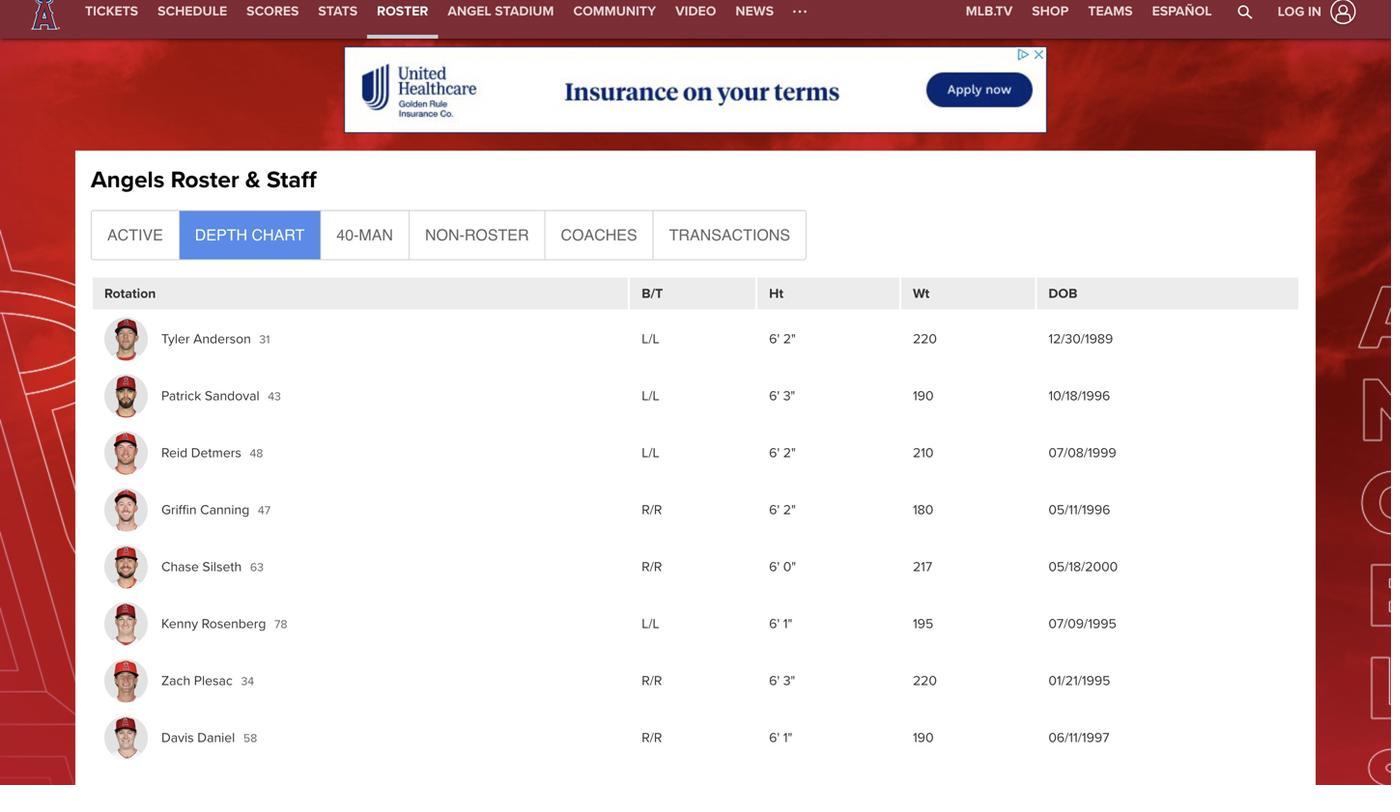 Task type: vqa. For each thing, say whether or not it's contained in the screenshot.
top inside The Brewers top two Draft picks, Brock Wilken and Josh Knoth, talk about signing with the organization
no



Task type: describe. For each thing, give the bounding box(es) containing it.
r/r for 6' 1"
[[642, 730, 662, 747]]

6' 1" for l/l
[[769, 616, 793, 633]]

l/l for 210
[[642, 445, 660, 462]]

detmers
[[191, 445, 241, 462]]

rosenberg
[[202, 616, 266, 633]]

210
[[913, 445, 934, 462]]

reid detmers link
[[161, 445, 241, 462]]

community
[[574, 3, 656, 19]]

chase
[[161, 559, 199, 576]]

schedule
[[158, 3, 227, 19]]

coaches
[[561, 226, 638, 244]]

griffin canning 47
[[161, 502, 271, 519]]

griffin canning link
[[161, 502, 250, 519]]

transactions button
[[654, 211, 806, 260]]

195
[[913, 616, 934, 633]]

canning
[[200, 502, 250, 519]]

07/08/1999
[[1049, 445, 1117, 462]]

coaches link
[[546, 211, 654, 260]]

47
[[258, 504, 271, 518]]

06/11/1997
[[1049, 730, 1110, 747]]

davis daniel 58
[[161, 730, 257, 747]]

6' 3" for l/l
[[769, 388, 796, 405]]

depth chart link
[[180, 211, 321, 260]]

l/l for 195
[[642, 616, 660, 633]]

español
[[1153, 3, 1213, 19]]

davis daniel link
[[161, 730, 235, 747]]

6' for 01/21/1995
[[769, 673, 780, 690]]

transactions
[[669, 226, 791, 244]]

tertiary navigation element
[[957, 0, 1222, 39]]

6' 2" for 180
[[769, 502, 796, 519]]

patrick sandoval image
[[104, 375, 148, 418]]

tickets link
[[75, 0, 148, 39]]

log in
[[1278, 3, 1322, 20]]

217
[[913, 559, 933, 576]]

dob
[[1049, 286, 1078, 302]]

wt
[[913, 286, 930, 302]]

78
[[275, 618, 287, 632]]

zach
[[161, 673, 191, 690]]

angels
[[91, 166, 165, 195]]

chase silseth link
[[161, 559, 242, 576]]

12/30/1989
[[1049, 331, 1114, 348]]

chase silseth image
[[104, 546, 148, 589]]

transactions link
[[654, 211, 806, 260]]

6' 3" for r/r
[[769, 673, 796, 690]]

tyler anderson 31
[[161, 331, 270, 348]]

patrick sandoval link
[[161, 388, 260, 405]]

teams
[[1089, 3, 1133, 19]]

reid detmers 48
[[161, 445, 263, 462]]

griffin
[[161, 502, 197, 519]]

active
[[107, 226, 163, 244]]

secondary navigation element
[[75, 0, 784, 39]]

angel stadium link
[[438, 0, 564, 39]]

48
[[250, 447, 263, 461]]

scores link
[[237, 0, 309, 39]]

kenny rosenberg 78
[[161, 616, 287, 633]]

l/l for 190
[[642, 388, 660, 405]]

190 for 10/18/1996
[[913, 388, 934, 405]]

depth
[[195, 226, 247, 244]]

07/09/1995
[[1049, 616, 1117, 633]]

34
[[241, 675, 254, 689]]

6' 2" for 210
[[769, 445, 796, 462]]

davis daniel image
[[104, 717, 148, 760]]

zach plesac image
[[104, 660, 148, 703]]

tyler anderson image
[[104, 318, 148, 361]]

chase silseth 63
[[161, 559, 264, 576]]

video link
[[666, 0, 726, 39]]

los angeles angels image
[[31, 0, 60, 29]]

2" for 180
[[784, 502, 796, 519]]

shop link
[[1023, 0, 1079, 39]]

43
[[268, 390, 281, 404]]

220 for 01/21/1995
[[913, 673, 937, 690]]

6' 1" for r/r
[[769, 730, 793, 747]]

roster for angels roster & staff
[[171, 166, 239, 195]]

stadium
[[495, 3, 554, 19]]

angel stadium
[[448, 3, 554, 19]]

advertisement element
[[344, 46, 1048, 133]]

anderson
[[193, 331, 251, 348]]

log in button
[[1255, 0, 1361, 29]]

6' for 07/09/1995
[[769, 616, 780, 633]]

plesac
[[194, 673, 233, 690]]

tickets
[[85, 3, 138, 19]]

patrick
[[161, 388, 201, 405]]

2" for 220
[[784, 331, 796, 348]]

chart
[[252, 226, 305, 244]]

220 for 12/30/1989
[[913, 331, 937, 348]]

2" for 210
[[784, 445, 796, 462]]

&
[[245, 166, 261, 195]]

kenny rosenberg image
[[104, 603, 148, 646]]



Task type: locate. For each thing, give the bounding box(es) containing it.
0 vertical spatial 6' 3"
[[769, 388, 796, 405]]

8 6' from the top
[[769, 730, 780, 747]]

tyler anderson link
[[161, 331, 251, 348]]

3" for 190
[[784, 388, 796, 405]]

4 l/l from the top
[[642, 616, 660, 633]]

6' 1"
[[769, 616, 793, 633], [769, 730, 793, 747]]

stats
[[318, 3, 358, 19]]

roster inside 'button'
[[465, 226, 529, 244]]

1 1" from the top
[[784, 616, 793, 633]]

r/r for 6' 2"
[[642, 502, 662, 519]]

0 vertical spatial 1"
[[784, 616, 793, 633]]

kenny
[[161, 616, 198, 633]]

daniel
[[197, 730, 235, 747]]

2 2" from the top
[[784, 445, 796, 462]]

non-roster button
[[410, 211, 546, 260]]

active button
[[92, 211, 180, 260]]

active link
[[92, 211, 180, 260]]

05/11/1996
[[1049, 502, 1111, 519]]

2 vertical spatial 6' 2"
[[769, 502, 796, 519]]

griffin canning image
[[104, 489, 148, 532]]

0 vertical spatial 3"
[[784, 388, 796, 405]]

1 220 from the top
[[913, 331, 937, 348]]

0 horizontal spatial roster
[[171, 166, 239, 195]]

reid
[[161, 445, 188, 462]]

6' for 06/11/1997
[[769, 730, 780, 747]]

1 2" from the top
[[784, 331, 796, 348]]

non-roster
[[425, 226, 529, 244]]

rotation
[[104, 286, 156, 302]]

0 vertical spatial 2"
[[784, 331, 796, 348]]

0 vertical spatial 6' 2"
[[769, 331, 796, 348]]

l/l for 220
[[642, 331, 660, 348]]

0 vertical spatial 6' 1"
[[769, 616, 793, 633]]

roster
[[377, 3, 429, 19], [171, 166, 239, 195], [465, 226, 529, 244]]

stats link
[[309, 0, 367, 39]]

2 1" from the top
[[784, 730, 793, 747]]

1 6' 2" from the top
[[769, 331, 796, 348]]

community link
[[564, 0, 666, 39]]

1 6' from the top
[[769, 331, 780, 348]]

man
[[359, 226, 393, 244]]

40-man button
[[321, 211, 410, 260]]

1 vertical spatial 6' 1"
[[769, 730, 793, 747]]

1 6' 1" from the top
[[769, 616, 793, 633]]

190
[[913, 388, 934, 405], [913, 730, 934, 747]]

40-man
[[337, 226, 393, 244]]

180
[[913, 502, 934, 519]]

1 vertical spatial 2"
[[784, 445, 796, 462]]

r/r
[[642, 502, 662, 519], [642, 559, 662, 576], [642, 673, 662, 690], [642, 730, 662, 747]]

2 3" from the top
[[784, 673, 796, 690]]

more options image
[[794, 5, 807, 18]]

top navigation menu bar
[[0, 0, 1392, 39]]

190 for 06/11/1997
[[913, 730, 934, 747]]

3 r/r from the top
[[642, 673, 662, 690]]

6'
[[769, 331, 780, 348], [769, 388, 780, 405], [769, 445, 780, 462], [769, 502, 780, 519], [769, 559, 780, 576], [769, 616, 780, 633], [769, 673, 780, 690], [769, 730, 780, 747]]

2 220 from the top
[[913, 673, 937, 690]]

6' for 10/18/1996
[[769, 388, 780, 405]]

2 6' 1" from the top
[[769, 730, 793, 747]]

r/r for 6' 0"
[[642, 559, 662, 576]]

patrick sandoval 43
[[161, 388, 281, 405]]

angels roster & staff
[[91, 166, 317, 195]]

non-roster link
[[410, 211, 546, 260]]

40-
[[337, 226, 359, 244]]

2 horizontal spatial roster
[[465, 226, 529, 244]]

teams link
[[1079, 0, 1143, 39]]

3"
[[784, 388, 796, 405], [784, 673, 796, 690]]

0 vertical spatial 220
[[913, 331, 937, 348]]

2 l/l from the top
[[642, 388, 660, 405]]

scores
[[247, 3, 299, 19]]

roster inside the secondary navigation element
[[377, 3, 429, 19]]

staff
[[267, 166, 317, 195]]

mlb.tv link
[[957, 0, 1023, 39]]

1 vertical spatial 6' 2"
[[769, 445, 796, 462]]

6' 2" for 220
[[769, 331, 796, 348]]

zach plesac link
[[161, 673, 233, 690]]

1 6' 3" from the top
[[769, 388, 796, 405]]

news
[[736, 3, 774, 19]]

7 6' from the top
[[769, 673, 780, 690]]

3 2" from the top
[[784, 502, 796, 519]]

40-man link
[[321, 211, 410, 260]]

video
[[676, 3, 717, 19]]

31
[[259, 333, 270, 347]]

reid detmers image
[[104, 432, 148, 475]]

6' for 07/08/1999
[[769, 445, 780, 462]]

mlb.tv
[[966, 3, 1013, 19]]

1 190 from the top
[[913, 388, 934, 405]]

58
[[243, 732, 257, 746]]

1 horizontal spatial roster
[[377, 3, 429, 19]]

4 6' from the top
[[769, 502, 780, 519]]

3" for 220
[[784, 673, 796, 690]]

4 r/r from the top
[[642, 730, 662, 747]]

1 vertical spatial 220
[[913, 673, 937, 690]]

220
[[913, 331, 937, 348], [913, 673, 937, 690]]

01/21/1995
[[1049, 673, 1111, 690]]

1 vertical spatial roster
[[171, 166, 239, 195]]

6' 0"
[[769, 559, 796, 576]]

63
[[250, 561, 264, 575]]

sandoval
[[205, 388, 260, 405]]

1" for 190
[[784, 730, 793, 747]]

6' 2"
[[769, 331, 796, 348], [769, 445, 796, 462], [769, 502, 796, 519]]

1 vertical spatial 190
[[913, 730, 934, 747]]

2 6' 3" from the top
[[769, 673, 796, 690]]

0 vertical spatial roster
[[377, 3, 429, 19]]

2 vertical spatial roster
[[465, 226, 529, 244]]

1 vertical spatial 1"
[[784, 730, 793, 747]]

3 6' 2" from the top
[[769, 502, 796, 519]]

0 vertical spatial 190
[[913, 388, 934, 405]]

b/t
[[642, 286, 663, 302]]

depth chart
[[195, 226, 305, 244]]

in
[[1309, 3, 1322, 20]]

l/l
[[642, 331, 660, 348], [642, 388, 660, 405], [642, 445, 660, 462], [642, 616, 660, 633]]

3 6' from the top
[[769, 445, 780, 462]]

2 6' from the top
[[769, 388, 780, 405]]

05/18/2000
[[1049, 559, 1118, 576]]

220 down wt
[[913, 331, 937, 348]]

2 vertical spatial 2"
[[784, 502, 796, 519]]

ht
[[769, 286, 784, 302]]

10/18/1996
[[1049, 388, 1111, 405]]

3 l/l from the top
[[642, 445, 660, 462]]

1" for 195
[[784, 616, 793, 633]]

1 r/r from the top
[[642, 502, 662, 519]]

depth chart button
[[180, 211, 321, 260]]

6 6' from the top
[[769, 616, 780, 633]]

news link
[[726, 0, 784, 39]]

6' for 05/11/1996
[[769, 502, 780, 519]]

1 vertical spatial 6' 3"
[[769, 673, 796, 690]]

roster for non-roster
[[465, 226, 529, 244]]

r/r for 6' 3"
[[642, 673, 662, 690]]

davis
[[161, 730, 194, 747]]

1 l/l from the top
[[642, 331, 660, 348]]

roster link
[[367, 0, 438, 35]]

shop
[[1032, 3, 1069, 19]]

non-
[[425, 226, 465, 244]]

220 down the 195
[[913, 673, 937, 690]]

schedule link
[[148, 0, 237, 39]]

1 3" from the top
[[784, 388, 796, 405]]

6' for 12/30/1989
[[769, 331, 780, 348]]

5 6' from the top
[[769, 559, 780, 576]]

angel
[[448, 3, 492, 19]]

2 190 from the top
[[913, 730, 934, 747]]

6' for 05/18/2000
[[769, 559, 780, 576]]

1 vertical spatial 3"
[[784, 673, 796, 690]]

2"
[[784, 331, 796, 348], [784, 445, 796, 462], [784, 502, 796, 519]]

2 6' 2" from the top
[[769, 445, 796, 462]]

2 r/r from the top
[[642, 559, 662, 576]]

coaches button
[[546, 211, 654, 260]]

zach plesac 34
[[161, 673, 254, 690]]

tyler
[[161, 331, 190, 348]]



